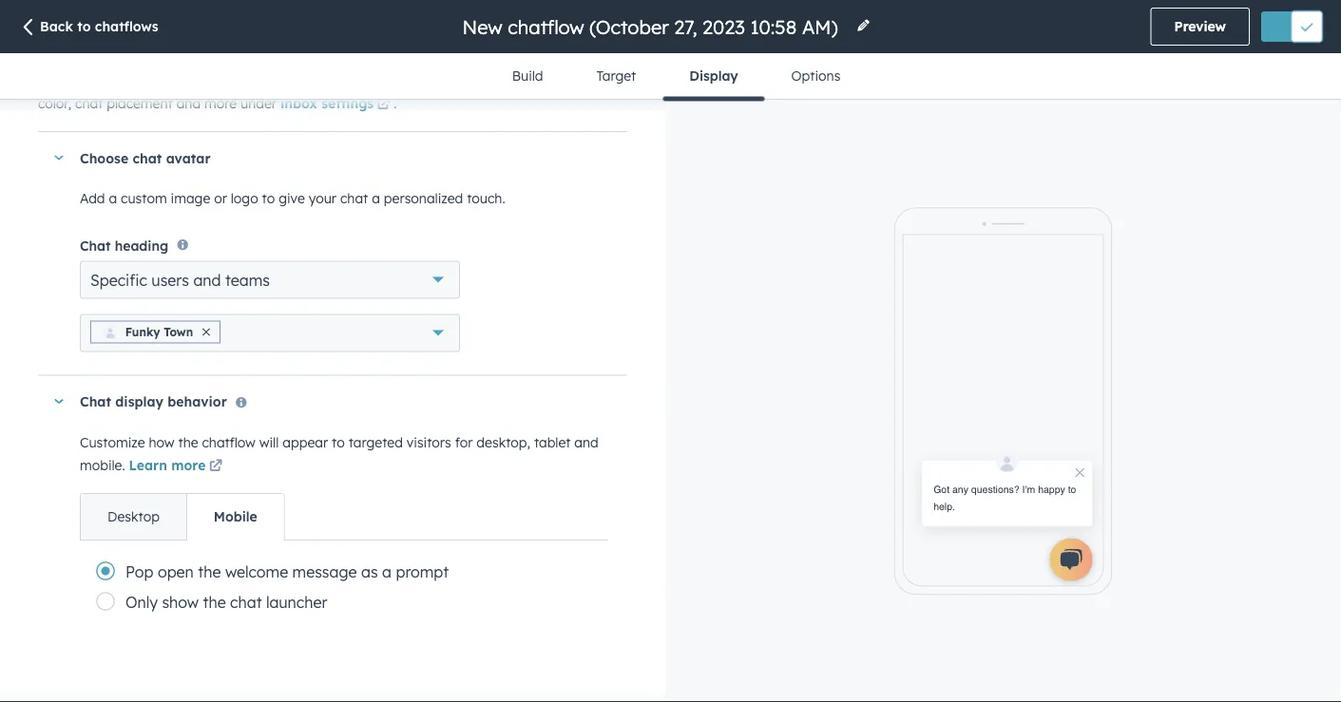 Task type: vqa. For each thing, say whether or not it's contained in the screenshot.
"Unsubscribes" associated with Unsubscribes
no



Task type: describe. For each thing, give the bounding box(es) containing it.
your
[[309, 190, 337, 207]]

chatflow
[[202, 434, 256, 451]]

will
[[259, 434, 279, 451]]

the for pop open the welcome message as a prompt
[[198, 563, 221, 582]]

i'm
[[1023, 484, 1036, 495]]

the right build at the top of page
[[545, 72, 565, 88]]

to inside customize how the chatflow will appear to targeted visitors for desktop, tablet and mobile.
[[332, 434, 345, 451]]

pop
[[126, 563, 154, 582]]

image
[[171, 190, 210, 207]]

2 horizontal spatial a
[[382, 563, 392, 582]]

behavior,
[[300, 72, 358, 88]]

color,
[[38, 95, 71, 111]]

the up placement
[[107, 72, 127, 88]]

appear
[[283, 434, 328, 451]]

chat for chat display behavior
[[80, 393, 111, 410]]

learn
[[129, 457, 167, 473]]

tablet
[[534, 434, 571, 451]]

chat up under
[[221, 72, 248, 88]]

choose chat avatar
[[80, 150, 211, 166]]

the for only show the chat launcher
[[203, 593, 226, 612]]

chat heading
[[80, 237, 168, 254]]

1 vertical spatial more
[[171, 457, 206, 473]]

placement
[[107, 95, 173, 111]]

options
[[792, 68, 841, 84]]

desktop
[[107, 509, 160, 525]]

inbox settings
[[280, 95, 374, 111]]

under
[[241, 95, 277, 111]]

0 horizontal spatial a
[[109, 190, 117, 207]]

any
[[953, 484, 969, 495]]

funky town button
[[80, 314, 460, 352]]

heading
[[115, 237, 168, 254]]

users
[[151, 270, 189, 289]]

teams
[[225, 270, 270, 289]]

learn more link
[[129, 455, 226, 478]]

manage
[[490, 72, 541, 88]]

got any questions? i'm happy to help. status
[[934, 481, 1081, 515]]

build button
[[486, 53, 570, 99]]

open
[[158, 563, 194, 582]]

display
[[690, 68, 738, 84]]

specific users and teams button
[[80, 261, 460, 299]]

inbox
[[280, 95, 317, 111]]

show
[[162, 593, 199, 612]]

touch.
[[467, 190, 505, 207]]

pop open the welcome message as a prompt
[[126, 563, 449, 582]]

happy
[[1039, 484, 1066, 495]]

chat display behavior button
[[38, 376, 609, 427]]

only
[[126, 593, 158, 612]]

welcome
[[225, 563, 288, 582]]

chat right color,
[[75, 95, 103, 111]]

.
[[394, 95, 397, 111]]

controls.
[[433, 72, 486, 88]]

launcher
[[266, 593, 327, 612]]

learn more
[[129, 457, 206, 473]]

customize for mobile.
[[80, 434, 145, 451]]

customize the chat heading, chat display behavior, and timing controls. manage the accent color, chat placement and more under
[[38, 72, 611, 111]]

display inside dropdown button
[[115, 393, 163, 410]]

link opens in a new window image
[[377, 93, 391, 116]]

targeted
[[349, 434, 403, 451]]

back to chatflows
[[40, 18, 158, 35]]

add a custom image or logo to give your chat a personalized touch.
[[80, 190, 505, 207]]

mobile.
[[80, 457, 125, 473]]

specific users and teams
[[90, 270, 270, 289]]

back to chatflows button
[[19, 17, 158, 38]]

only show the chat launcher
[[126, 593, 327, 612]]

custom
[[121, 190, 167, 207]]

caret image
[[53, 399, 65, 404]]

avatar
[[166, 150, 211, 166]]

preview
[[1175, 18, 1227, 35]]

and inside "popup button"
[[193, 270, 221, 289]]

funky
[[125, 325, 160, 339]]

chat up placement
[[131, 72, 159, 88]]

mobile
[[214, 509, 257, 525]]

to inside button
[[77, 18, 91, 35]]



Task type: locate. For each thing, give the bounding box(es) containing it.
customize inside customize how the chatflow will appear to targeted visitors for desktop, tablet and mobile.
[[80, 434, 145, 451]]

heading,
[[162, 72, 217, 88]]

for
[[455, 434, 473, 451]]

link opens in a new window image for learn more
[[209, 460, 222, 473]]

and up link opens in a new window image
[[362, 72, 386, 88]]

prompt
[[396, 563, 449, 582]]

a left personalized
[[372, 190, 380, 207]]

got any questions? i'm happy to help. button
[[922, 450, 1093, 527]]

1 horizontal spatial display
[[252, 72, 297, 88]]

0 vertical spatial chat
[[80, 237, 111, 254]]

1 vertical spatial display
[[115, 393, 163, 410]]

tab list containing desktop
[[80, 493, 285, 541]]

visitors
[[407, 434, 451, 451]]

tab panel containing pop open the welcome message as a prompt
[[80, 540, 609, 632]]

preview button
[[1151, 8, 1250, 46]]

personalized
[[384, 190, 463, 207]]

got any questions? i'm happy to help.
[[934, 484, 1077, 512]]

display up under
[[252, 72, 297, 88]]

and inside customize how the chatflow will appear to targeted visitors for desktop, tablet and mobile.
[[575, 434, 599, 451]]

build
[[512, 68, 543, 84]]

customize up the mobile.
[[80, 434, 145, 451]]

the for customize how the chatflow will appear to targeted visitors for desktop, tablet and mobile.
[[178, 434, 198, 451]]

more down how
[[171, 457, 206, 473]]

display up how
[[115, 393, 163, 410]]

behavior
[[168, 393, 227, 410]]

to
[[77, 18, 91, 35], [262, 190, 275, 207], [332, 434, 345, 451], [1069, 484, 1077, 495]]

back
[[40, 18, 73, 35]]

message
[[293, 563, 357, 582]]

customize how the chatflow will appear to targeted visitors for desktop, tablet and mobile.
[[80, 434, 599, 473]]

display
[[252, 72, 297, 88], [115, 393, 163, 410]]

the right the show
[[203, 593, 226, 612]]

link opens in a new window image
[[377, 98, 391, 111], [209, 455, 222, 478], [209, 460, 222, 473]]

help.
[[934, 501, 956, 512]]

tab list
[[80, 493, 285, 541]]

and
[[362, 72, 386, 88], [177, 95, 201, 111], [193, 270, 221, 289], [575, 434, 599, 451]]

close image
[[203, 328, 210, 336]]

1 vertical spatial customize
[[80, 434, 145, 451]]

specific
[[90, 270, 147, 289]]

customize for color,
[[38, 72, 103, 88]]

options button
[[765, 53, 868, 99]]

to right happy
[[1069, 484, 1077, 495]]

chat
[[80, 237, 111, 254], [80, 393, 111, 410]]

chat inside tab panel
[[230, 593, 262, 612]]

choose chat avatar button
[[38, 132, 609, 184]]

chat up specific
[[80, 237, 111, 254]]

display button
[[663, 53, 765, 101]]

as
[[361, 563, 378, 582]]

more inside customize the chat heading, chat display behavior, and timing controls. manage the accent color, chat placement and more under
[[204, 95, 237, 111]]

questions?
[[972, 484, 1020, 495]]

chat for chat heading
[[80, 237, 111, 254]]

to inside 'got any questions? i'm happy to help.'
[[1069, 484, 1077, 495]]

chat
[[131, 72, 159, 88], [221, 72, 248, 88], [75, 95, 103, 111], [133, 150, 162, 166], [340, 190, 368, 207], [230, 593, 262, 612]]

inbox settings link
[[280, 93, 394, 116]]

2 chat from the top
[[80, 393, 111, 410]]

timing
[[390, 72, 430, 88]]

1 vertical spatial chat
[[80, 393, 111, 410]]

target button
[[570, 53, 663, 99]]

to right appear
[[332, 434, 345, 451]]

chat right your
[[340, 190, 368, 207]]

display inside customize the chat heading, chat display behavior, and timing controls. manage the accent color, chat placement and more under
[[252, 72, 297, 88]]

desktop link
[[81, 494, 186, 540]]

give
[[279, 190, 305, 207]]

customize inside customize the chat heading, chat display behavior, and timing controls. manage the accent color, chat placement and more under
[[38, 72, 103, 88]]

customize
[[38, 72, 103, 88], [80, 434, 145, 451]]

to right back
[[77, 18, 91, 35]]

chat inside dropdown button
[[133, 150, 162, 166]]

0 vertical spatial customize
[[38, 72, 103, 88]]

chat inside dropdown button
[[80, 393, 111, 410]]

the
[[107, 72, 127, 88], [545, 72, 565, 88], [178, 434, 198, 451], [198, 563, 221, 582], [203, 593, 226, 612]]

navigation containing build
[[486, 53, 868, 101]]

funky town
[[125, 325, 193, 339]]

desktop,
[[477, 434, 531, 451]]

got
[[934, 484, 950, 495]]

to left give
[[262, 190, 275, 207]]

the inside customize how the chatflow will appear to targeted visitors for desktop, tablet and mobile.
[[178, 434, 198, 451]]

link opens in a new window image inside learn more link
[[209, 460, 222, 473]]

add
[[80, 190, 105, 207]]

town
[[164, 325, 193, 339]]

0 horizontal spatial display
[[115, 393, 163, 410]]

chatflows
[[95, 18, 158, 35]]

and right tablet
[[575, 434, 599, 451]]

logo
[[231, 190, 258, 207]]

mobile link
[[186, 494, 284, 540]]

how
[[149, 434, 175, 451]]

1 horizontal spatial a
[[372, 190, 380, 207]]

0 vertical spatial display
[[252, 72, 297, 88]]

the right open
[[198, 563, 221, 582]]

and down the heading,
[[177, 95, 201, 111]]

caret image
[[53, 155, 65, 160]]

chat down welcome
[[230, 593, 262, 612]]

None field
[[461, 14, 845, 39]]

chat display behavior
[[80, 393, 227, 410]]

accent
[[569, 72, 611, 88]]

link opens in a new window image inside inbox settings "link"
[[377, 98, 391, 111]]

a
[[109, 190, 117, 207], [372, 190, 380, 207], [382, 563, 392, 582]]

navigation
[[486, 53, 868, 101]]

1 chat from the top
[[80, 237, 111, 254]]

the right how
[[178, 434, 198, 451]]

more
[[204, 95, 237, 111], [171, 457, 206, 473]]

and right the users
[[193, 270, 221, 289]]

or
[[214, 190, 227, 207]]

link opens in a new window image for inbox settings
[[377, 98, 391, 111]]

customize up color,
[[38, 72, 103, 88]]

a right add on the left of the page
[[109, 190, 117, 207]]

a right as
[[382, 563, 392, 582]]

chat up custom
[[133, 150, 162, 166]]

welcome message status
[[908, 450, 1093, 527]]

choose
[[80, 150, 129, 166]]

more left under
[[204, 95, 237, 111]]

tab panel
[[80, 540, 609, 632]]

0 vertical spatial more
[[204, 95, 237, 111]]

settings
[[322, 95, 374, 111]]

chat right caret icon
[[80, 393, 111, 410]]

target
[[597, 68, 636, 84]]



